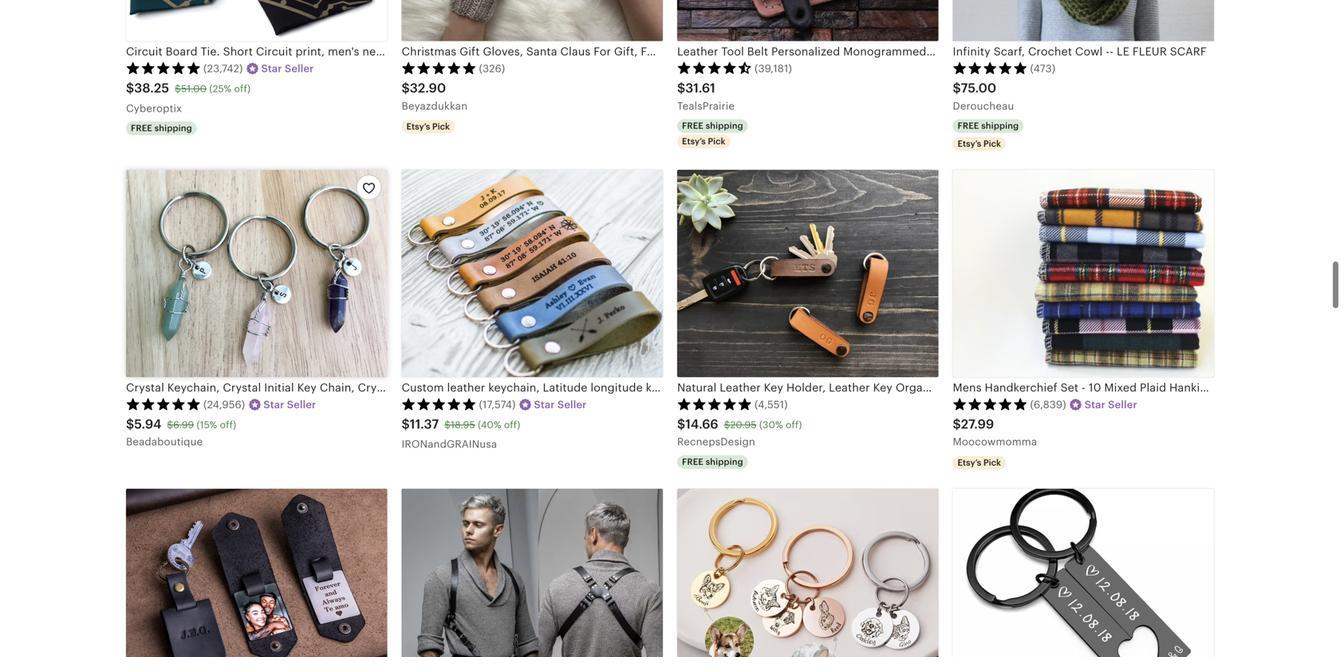 Task type: describe. For each thing, give the bounding box(es) containing it.
off) for 38.25
[[234, 83, 251, 94]]

(23,742)
[[204, 63, 243, 75]]

(15%
[[197, 420, 217, 430]]

(6,839)
[[1031, 399, 1067, 411]]

51.00
[[181, 83, 207, 94]]

$ 31.61 tealsprairie
[[678, 81, 735, 112]]

beadaboutique
[[126, 436, 203, 448]]

etsy's down the tealsprairie
[[682, 136, 706, 146]]

free shipping for 38.25
[[131, 123, 192, 133]]

31.61
[[686, 81, 716, 96]]

etsy's down "moocowmomma"
[[958, 458, 982, 468]]

$ inside the $ 38.25 $ 51.00 (25% off)
[[175, 83, 181, 94]]

seller for 38.25
[[285, 63, 314, 75]]

(473)
[[1031, 63, 1056, 75]]

$ inside $ 31.61 tealsprairie
[[678, 81, 686, 96]]

shipping down the tealsprairie
[[706, 121, 744, 131]]

infinity scarf, crochet cowl -- le fleur scarf
[[953, 45, 1208, 58]]

75.00
[[961, 81, 997, 96]]

pick down the tealsprairie
[[708, 136, 726, 146]]

14.66
[[686, 418, 719, 432]]

personalized pet portrait keychain• pet memorial jewelry • custom disc photo engraved keychain pet gifts • dog cat keychain for pet lover image
[[678, 489, 939, 658]]

18.95
[[451, 420, 475, 430]]

etsy's pick for 32.90
[[407, 122, 450, 132]]

$ 11.37 $ 18.95 (40% off)
[[402, 418, 521, 432]]

infinity scarf, crochet cowl -- le fleur scarf image
[[953, 0, 1215, 41]]

star seller for 38.25
[[261, 63, 314, 75]]

free shipping etsy's pick for 31.61
[[682, 121, 744, 146]]

$ inside $ 11.37 $ 18.95 (40% off)
[[445, 420, 451, 430]]

5 out of 5 stars image for (6,839)
[[953, 398, 1028, 411]]

pick down deroucheau
[[984, 139, 1002, 149]]

5 out of 5 stars image for (23,742)
[[126, 62, 201, 74]]

le
[[1117, 45, 1130, 58]]

star seller for 11.37
[[534, 399, 587, 411]]

personalised couples keychain set ,date keychain,custom keychain,wedding anniversary gift image
[[953, 489, 1215, 658]]

moocowmomma
[[953, 436, 1038, 448]]

tealsprairie
[[678, 100, 735, 112]]

2 - from the left
[[1110, 45, 1114, 58]]

$ 38.25 $ 51.00 (25% off)
[[126, 81, 251, 96]]

star for 5.94
[[264, 399, 285, 411]]

star for 38.25
[[261, 63, 282, 75]]

beyazdukkan
[[402, 100, 468, 112]]

$ 27.99 moocowmomma
[[953, 418, 1038, 448]]

(24,956)
[[204, 399, 245, 411]]

free down the tealsprairie
[[682, 121, 704, 131]]

27.99
[[962, 418, 995, 432]]

38.25
[[134, 81, 169, 96]]

star right (6,839)
[[1085, 399, 1106, 411]]

off) for 5.94
[[220, 420, 236, 430]]

scarf,
[[994, 45, 1026, 58]]

star seller right (6,839)
[[1085, 399, 1138, 411]]

star seller for 5.94
[[264, 399, 316, 411]]

shipping down recnepsdesign on the bottom of the page
[[706, 457, 744, 467]]

32.90
[[410, 81, 446, 96]]

5 out of 5 stars image for (326)
[[402, 62, 477, 74]]



Task type: vqa. For each thing, say whether or not it's contained in the screenshot.
the item related to fast
no



Task type: locate. For each thing, give the bounding box(es) containing it.
1 vertical spatial free shipping
[[682, 457, 744, 467]]

star for 11.37
[[534, 399, 555, 411]]

20.95
[[731, 420, 757, 430]]

cyberoptix
[[126, 102, 182, 114]]

(4,551)
[[755, 399, 788, 411]]

seller right (6,839)
[[1109, 399, 1138, 411]]

1 horizontal spatial etsy's pick
[[958, 458, 1002, 468]]

$ 75.00 deroucheau
[[953, 81, 1015, 112]]

free down "cyberoptix"
[[131, 123, 152, 133]]

star right "(24,956)"
[[264, 399, 285, 411]]

circuit board tie. short circuit print, men's necktie. geeky grad gift for men, computer science, it guy, computer programmer, engineer image
[[126, 0, 388, 41]]

etsy's down beyazdukkan
[[407, 122, 430, 132]]

seller for 11.37
[[558, 399, 587, 411]]

star seller
[[261, 63, 314, 75], [264, 399, 316, 411], [534, 399, 587, 411], [1085, 399, 1138, 411]]

5 out of 5 stars image up 38.25
[[126, 62, 201, 74]]

$ 14.66 $ 20.95 (30% off) recnepsdesign
[[678, 418, 803, 448]]

off) right (25%
[[234, 83, 251, 94]]

5 out of 5 stars image for (473)
[[953, 62, 1028, 74]]

etsy's
[[407, 122, 430, 132], [682, 136, 706, 146], [958, 139, 982, 149], [958, 458, 982, 468]]

5 out of 5 stars image up 75.00
[[953, 62, 1028, 74]]

5 out of 5 stars image up 32.90
[[402, 62, 477, 74]]

star right (17,574)
[[534, 399, 555, 411]]

man accessory - leather keychain with photo, personalized gifts for him, keychain for him, gift ideas for men, unique photo gift for man image
[[126, 489, 388, 658]]

scarf
[[1171, 45, 1208, 58]]

seller right (17,574)
[[558, 399, 587, 411]]

pick
[[433, 122, 450, 132], [708, 136, 726, 146], [984, 139, 1002, 149], [984, 458, 1002, 468]]

free shipping for 14.66
[[682, 457, 744, 467]]

star right (23,742)
[[261, 63, 282, 75]]

etsy's down deroucheau
[[958, 139, 982, 149]]

free shipping etsy's pick for 75.00
[[958, 121, 1020, 149]]

-
[[1106, 45, 1110, 58], [1110, 45, 1114, 58]]

etsy's pick down "moocowmomma"
[[958, 458, 1002, 468]]

6.99
[[173, 420, 194, 430]]

star seller right (17,574)
[[534, 399, 587, 411]]

5 out of 5 stars image for (24,956)
[[126, 398, 201, 411]]

1 free shipping etsy's pick from the left
[[682, 121, 744, 146]]

$ inside $ 27.99 moocowmomma
[[953, 418, 962, 432]]

shipping
[[706, 121, 744, 131], [982, 121, 1020, 131], [155, 123, 192, 133], [706, 457, 744, 467]]

off) inside $ 5.94 $ 6.99 (15% off) beadaboutique
[[220, 420, 236, 430]]

off) right (40%
[[504, 420, 521, 430]]

seller down the circuit board tie. short circuit print, men's necktie. geeky grad gift for men, computer science, it guy, computer programmer, engineer "image"
[[285, 63, 314, 75]]

free shipping
[[131, 123, 192, 133], [682, 457, 744, 467]]

5 out of 5 stars image up 11.37
[[402, 398, 477, 411]]

$ inside $ 75.00 deroucheau
[[953, 81, 961, 96]]

0 horizontal spatial etsy's pick
[[407, 122, 450, 132]]

$
[[126, 81, 134, 96], [402, 81, 410, 96], [678, 81, 686, 96], [953, 81, 961, 96], [175, 83, 181, 94], [126, 418, 134, 432], [402, 418, 410, 432], [678, 418, 686, 432], [953, 418, 962, 432], [167, 420, 173, 430], [445, 420, 451, 430], [725, 420, 731, 430]]

ironandgrainusa
[[402, 439, 497, 451]]

$ 5.94 $ 6.99 (15% off) beadaboutique
[[126, 418, 236, 448]]

seller
[[285, 63, 314, 75], [287, 399, 316, 411], [558, 399, 587, 411], [1109, 399, 1138, 411]]

off) inside the $ 38.25 $ 51.00 (25% off)
[[234, 83, 251, 94]]

crochet
[[1029, 45, 1073, 58]]

$ 32.90 beyazdukkan
[[402, 81, 468, 112]]

suspender harness men, harness belts for men, men's body belts, club party wear, gift for him boyfriend image
[[402, 489, 663, 658]]

mens handkerchief set - 10 mixed plaid hankies sampler -gift for men -fathers day gift -soft reusable tissues -eco friendly washable tissues image
[[953, 170, 1215, 378]]

5 out of 5 stars image
[[126, 62, 201, 74], [402, 62, 477, 74], [953, 62, 1028, 74], [126, 398, 201, 411], [402, 398, 477, 411], [678, 398, 753, 411], [953, 398, 1028, 411]]

seller right "(24,956)"
[[287, 399, 316, 411]]

off)
[[234, 83, 251, 94], [220, 420, 236, 430], [504, 420, 521, 430], [786, 420, 803, 430]]

1 horizontal spatial free shipping etsy's pick
[[958, 121, 1020, 149]]

5 out of 5 stars image for (17,574)
[[402, 398, 477, 411]]

pick down beyazdukkan
[[433, 122, 450, 132]]

free down deroucheau
[[958, 121, 980, 131]]

shipping down deroucheau
[[982, 121, 1020, 131]]

free
[[682, 121, 704, 131], [958, 121, 980, 131], [131, 123, 152, 133], [682, 457, 704, 467]]

deroucheau
[[953, 100, 1015, 112]]

0 vertical spatial free shipping
[[131, 123, 192, 133]]

(39,181)
[[755, 63, 793, 75]]

(17,574)
[[479, 399, 516, 411]]

0 horizontal spatial free shipping
[[131, 123, 192, 133]]

off) inside $ 11.37 $ 18.95 (40% off)
[[504, 420, 521, 430]]

5 out of 5 stars image up 14.66 on the bottom
[[678, 398, 753, 411]]

1 horizontal spatial free shipping
[[682, 457, 744, 467]]

5 out of 5 stars image for (4,551)
[[678, 398, 753, 411]]

(30%
[[760, 420, 784, 430]]

$ inside $ 32.90 beyazdukkan
[[402, 81, 410, 96]]

(40%
[[478, 420, 502, 430]]

free shipping etsy's pick
[[682, 121, 744, 146], [958, 121, 1020, 149]]

leather tool belt personalized monogrammed engraved men's, father day, dad construction worker gift (024420) image
[[678, 0, 939, 41]]

0 vertical spatial etsy's pick
[[407, 122, 450, 132]]

1 vertical spatial etsy's pick
[[958, 458, 1002, 468]]

star
[[261, 63, 282, 75], [264, 399, 285, 411], [534, 399, 555, 411], [1085, 399, 1106, 411]]

etsy's pick for 27.99
[[958, 458, 1002, 468]]

(25%
[[209, 83, 232, 94]]

free shipping down "cyberoptix"
[[131, 123, 192, 133]]

pick down "moocowmomma"
[[984, 458, 1002, 468]]

4.5 out of 5 stars image
[[678, 62, 753, 74]]

christmas gift gloves, santa claus for gift, for lovely winter heart gloves, valentines day heart gloves, fingerless glove, driving glove, image
[[402, 0, 663, 41]]

etsy's pick down beyazdukkan
[[407, 122, 450, 132]]

crystal keychain, crystal initial key chain, crystal keyring, initial key chain, healing crystal, crystal key holder, personalized w r image
[[126, 170, 388, 378]]

5.94
[[134, 418, 162, 432]]

shipping down "cyberoptix"
[[155, 123, 192, 133]]

free down recnepsdesign on the bottom of the page
[[682, 457, 704, 467]]

off) for 11.37
[[504, 420, 521, 430]]

seller for 5.94
[[287, 399, 316, 411]]

recnepsdesign
[[678, 436, 756, 448]]

0 horizontal spatial free shipping etsy's pick
[[682, 121, 744, 146]]

5 out of 5 stars image up 27.99
[[953, 398, 1028, 411]]

custom leather keychain, latitude longitude keychain, mens gift, coordinates keychain, custom keychain, anniversary, wedding, personalized image
[[402, 170, 663, 378]]

etsy's pick
[[407, 122, 450, 132], [958, 458, 1002, 468]]

star seller down the circuit board tie. short circuit print, men's necktie. geeky grad gift for men, computer science, it guy, computer programmer, engineer "image"
[[261, 63, 314, 75]]

off) right (30%
[[786, 420, 803, 430]]

off) inside $ 14.66 $ 20.95 (30% off) recnepsdesign
[[786, 420, 803, 430]]

free shipping etsy's pick down the tealsprairie
[[682, 121, 744, 146]]

free shipping down recnepsdesign on the bottom of the page
[[682, 457, 744, 467]]

off) down "(24,956)"
[[220, 420, 236, 430]]

5 out of 5 stars image up 5.94
[[126, 398, 201, 411]]

off) for 14.66
[[786, 420, 803, 430]]

natural leather key holder, leather key organizer, leather key folder, leather key chain, mother's day image
[[678, 170, 939, 378]]

2 free shipping etsy's pick from the left
[[958, 121, 1020, 149]]

cowl
[[1076, 45, 1103, 58]]

fleur
[[1133, 45, 1168, 58]]

star seller right "(24,956)"
[[264, 399, 316, 411]]

free shipping etsy's pick down deroucheau
[[958, 121, 1020, 149]]

11.37
[[410, 418, 439, 432]]

1 - from the left
[[1106, 45, 1110, 58]]

infinity
[[953, 45, 991, 58]]

(326)
[[479, 63, 505, 75]]



